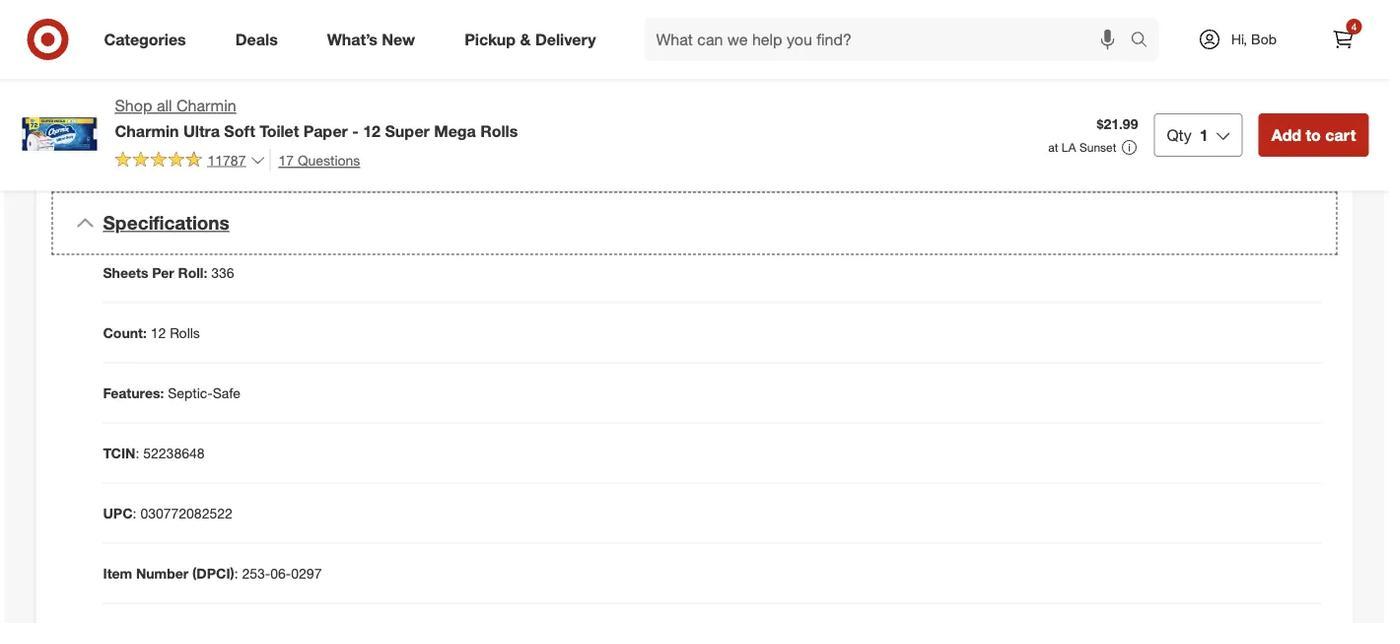 Task type: vqa. For each thing, say whether or not it's contained in the screenshot.
Hi, Bob
yes



Task type: describe. For each thing, give the bounding box(es) containing it.
roll:
[[178, 264, 207, 281]]

specifications button
[[52, 192, 1338, 255]]

52238648
[[143, 444, 205, 462]]

hi, bob
[[1232, 31, 1277, 48]]

number
[[136, 565, 189, 582]]

categories
[[104, 30, 186, 49]]

030772082522
[[140, 505, 233, 522]]

qty
[[1167, 125, 1192, 144]]

1 vertical spatial 12
[[151, 324, 166, 341]]

search
[[1122, 32, 1169, 51]]

about
[[613, 68, 678, 96]]

deals link
[[219, 18, 303, 61]]

(dpci)
[[192, 565, 234, 582]]

qty 1
[[1167, 125, 1209, 144]]

count:
[[103, 324, 147, 341]]

add
[[1272, 125, 1302, 144]]

ultra
[[183, 121, 220, 140]]

super
[[385, 121, 430, 140]]

to
[[1306, 125, 1321, 144]]

4 link
[[1322, 18, 1366, 61]]

253-
[[242, 565, 271, 582]]

cart
[[1326, 125, 1357, 144]]

item
[[103, 565, 132, 582]]

pickup & delivery
[[465, 30, 596, 49]]

rolls inside shop all charmin charmin ultra soft toilet paper - 12 super mega rolls
[[481, 121, 518, 140]]

what's new link
[[310, 18, 440, 61]]

17
[[279, 151, 294, 169]]

at
[[1049, 140, 1059, 155]]

features: septic-safe
[[103, 384, 241, 401]]

add to cart
[[1272, 125, 1357, 144]]

count: 12 rolls
[[103, 324, 200, 341]]

upc
[[103, 505, 133, 522]]

: for upc
[[133, 505, 137, 522]]

&
[[520, 30, 531, 49]]

safe
[[213, 384, 241, 401]]

4
[[1352, 20, 1357, 33]]

tcin
[[103, 444, 136, 462]]

hi,
[[1232, 31, 1248, 48]]

pickup & delivery link
[[448, 18, 621, 61]]

17 questions
[[279, 151, 360, 169]]

item
[[730, 68, 777, 96]]

search button
[[1122, 18, 1169, 65]]

what's new
[[327, 30, 415, 49]]

: for tcin
[[136, 444, 139, 462]]

$21.99
[[1097, 115, 1139, 133]]



Task type: locate. For each thing, give the bounding box(es) containing it.
septic-
[[168, 384, 213, 401]]

0 horizontal spatial 12
[[151, 324, 166, 341]]

1 vertical spatial :
[[133, 505, 137, 522]]

sunset
[[1080, 140, 1117, 155]]

charmin up ultra
[[177, 96, 236, 115]]

features:
[[103, 384, 164, 401]]

0297
[[291, 565, 322, 582]]

pickup
[[465, 30, 516, 49]]

about this item
[[613, 68, 777, 96]]

add to cart button
[[1259, 113, 1369, 157]]

12
[[363, 121, 381, 140], [151, 324, 166, 341]]

06-
[[271, 565, 291, 582]]

what's
[[327, 30, 378, 49]]

image of charmin ultra soft toilet paper - 12 super mega rolls image
[[20, 95, 99, 174]]

bob
[[1252, 31, 1277, 48]]

-
[[352, 121, 359, 140]]

this
[[684, 68, 723, 96]]

at la sunset
[[1049, 140, 1117, 155]]

0 horizontal spatial rolls
[[170, 324, 200, 341]]

336
[[211, 264, 234, 281]]

sheets per roll: 336
[[103, 264, 234, 281]]

1 horizontal spatial 12
[[363, 121, 381, 140]]

sheets
[[103, 264, 148, 281]]

2 vertical spatial :
[[234, 565, 238, 582]]

:
[[136, 444, 139, 462], [133, 505, 137, 522], [234, 565, 238, 582]]

: left 253-
[[234, 565, 238, 582]]

11787 link
[[115, 149, 266, 173]]

rolls right the 'mega'
[[481, 121, 518, 140]]

0 vertical spatial rolls
[[481, 121, 518, 140]]

12 right -
[[363, 121, 381, 140]]

specifications
[[103, 212, 229, 234]]

soft
[[224, 121, 255, 140]]

per
[[152, 264, 174, 281]]

12 right count:
[[151, 324, 166, 341]]

delivery
[[535, 30, 596, 49]]

la
[[1062, 140, 1077, 155]]

all
[[157, 96, 172, 115]]

1 vertical spatial charmin
[[115, 121, 179, 140]]

: left "030772082522"
[[133, 505, 137, 522]]

12 inside shop all charmin charmin ultra soft toilet paper - 12 super mega rolls
[[363, 121, 381, 140]]

categories link
[[87, 18, 211, 61]]

tcin : 52238648
[[103, 444, 205, 462]]

item number (dpci) : 253-06-0297
[[103, 565, 322, 582]]

0 vertical spatial charmin
[[177, 96, 236, 115]]

: left 52238648
[[136, 444, 139, 462]]

1 horizontal spatial rolls
[[481, 121, 518, 140]]

charmin
[[177, 96, 236, 115], [115, 121, 179, 140]]

1
[[1200, 125, 1209, 144]]

shop
[[115, 96, 152, 115]]

questions
[[298, 151, 360, 169]]

upc : 030772082522
[[103, 505, 233, 522]]

mega
[[434, 121, 476, 140]]

rolls
[[481, 121, 518, 140], [170, 324, 200, 341]]

0 vertical spatial :
[[136, 444, 139, 462]]

17 questions link
[[270, 149, 360, 171]]

toilet
[[260, 121, 299, 140]]

rolls right count:
[[170, 324, 200, 341]]

1 vertical spatial rolls
[[170, 324, 200, 341]]

deals
[[235, 30, 278, 49]]

0 vertical spatial 12
[[363, 121, 381, 140]]

What can we help you find? suggestions appear below search field
[[645, 18, 1136, 61]]

charmin down shop on the left top
[[115, 121, 179, 140]]

paper
[[304, 121, 348, 140]]

shop all charmin charmin ultra soft toilet paper - 12 super mega rolls
[[115, 96, 518, 140]]

11787
[[208, 151, 246, 168]]

new
[[382, 30, 415, 49]]



